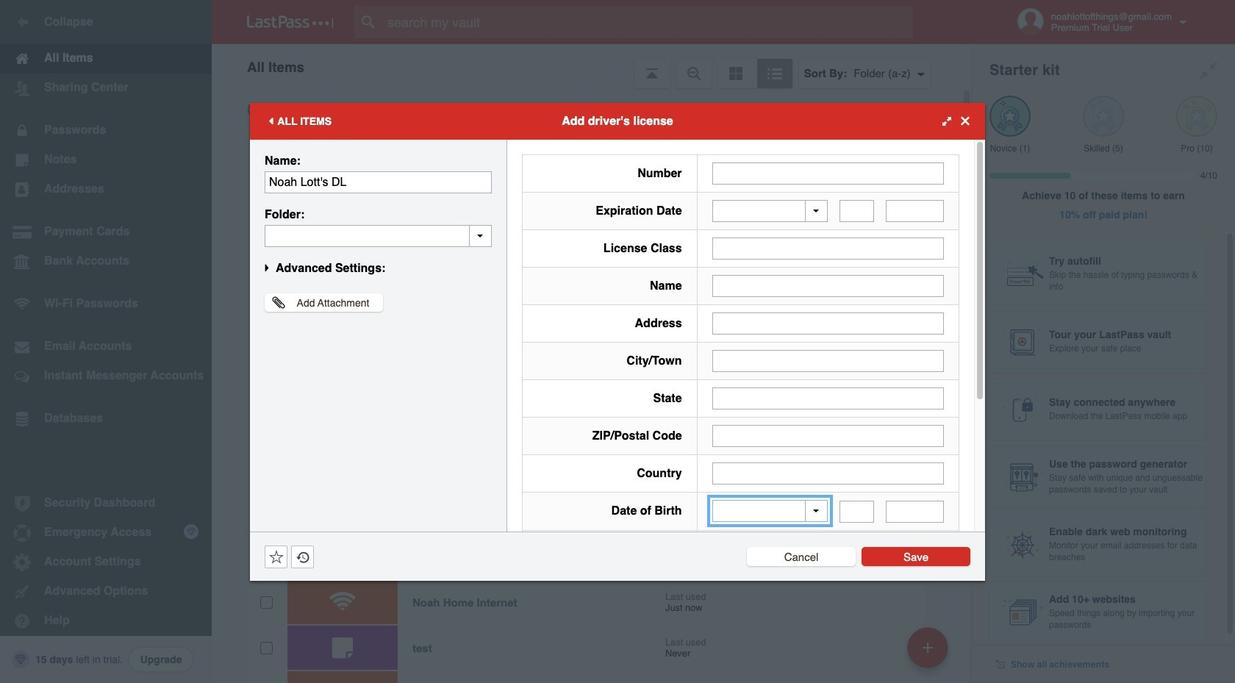 Task type: vqa. For each thing, say whether or not it's contained in the screenshot.
New item element
no



Task type: locate. For each thing, give the bounding box(es) containing it.
None text field
[[712, 162, 944, 184], [840, 200, 875, 222], [886, 200, 944, 222], [712, 275, 944, 297], [712, 313, 944, 335], [712, 350, 944, 372], [712, 388, 944, 410], [712, 425, 944, 447], [712, 463, 944, 485], [712, 162, 944, 184], [840, 200, 875, 222], [886, 200, 944, 222], [712, 275, 944, 297], [712, 313, 944, 335], [712, 350, 944, 372], [712, 388, 944, 410], [712, 425, 944, 447], [712, 463, 944, 485]]

dialog
[[250, 103, 985, 683]]

Search search field
[[354, 6, 942, 38]]

lastpass image
[[247, 15, 334, 29]]

None text field
[[265, 171, 492, 193], [265, 225, 492, 247], [712, 238, 944, 260], [840, 500, 875, 523], [886, 500, 944, 523], [265, 171, 492, 193], [265, 225, 492, 247], [712, 238, 944, 260], [840, 500, 875, 523], [886, 500, 944, 523]]

new item image
[[923, 642, 933, 653]]



Task type: describe. For each thing, give the bounding box(es) containing it.
search my vault text field
[[354, 6, 942, 38]]

main navigation navigation
[[0, 0, 212, 683]]

vault options navigation
[[212, 44, 972, 88]]

new item navigation
[[902, 623, 958, 683]]



